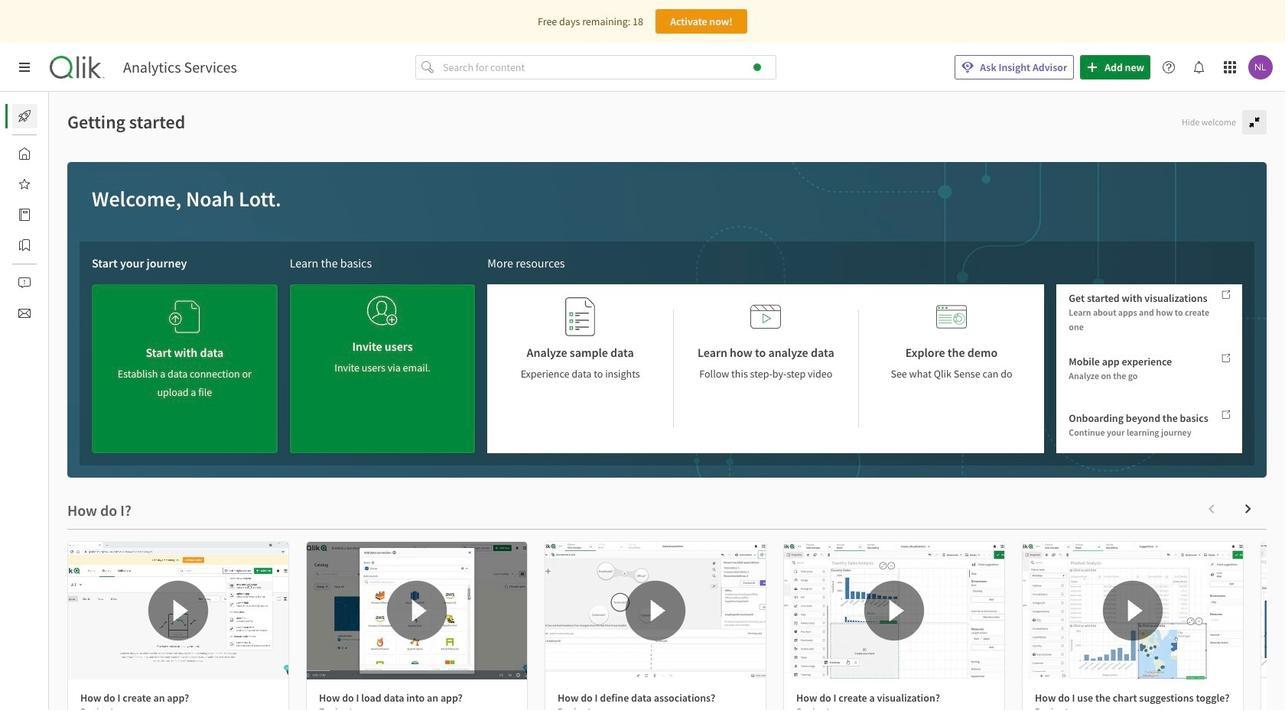 Task type: vqa. For each thing, say whether or not it's contained in the screenshot.
checkbox
no



Task type: describe. For each thing, give the bounding box(es) containing it.
how do i define data associations? element
[[558, 692, 716, 706]]

hide welcome image
[[1249, 116, 1261, 129]]

how do i define data associations? image
[[546, 543, 766, 680]]

Search for content text field
[[440, 55, 777, 80]]

explore the demo image
[[937, 297, 967, 337]]

how do i load data into an app? element
[[319, 692, 463, 706]]

analytics services element
[[123, 58, 237, 77]]

getting started image
[[18, 110, 31, 122]]

how do i create a visualization? element
[[797, 692, 940, 706]]

how do i interact with visualizations? image
[[1262, 543, 1286, 680]]

how do i use the chart suggestions toggle? image
[[1023, 543, 1244, 680]]

how do i load data into an app? image
[[307, 543, 527, 680]]

how do i use the chart suggestions toggle? element
[[1035, 692, 1230, 706]]

alerts image
[[18, 277, 31, 289]]



Task type: locate. For each thing, give the bounding box(es) containing it.
collections image
[[18, 240, 31, 252]]

navigation pane element
[[0, 98, 49, 332]]

noah lott image
[[1249, 55, 1273, 80]]

how do i create an app? element
[[80, 692, 189, 706]]

learn how to analyze data image
[[751, 297, 782, 337]]

home image
[[18, 148, 31, 160]]

subscriptions image
[[18, 308, 31, 320]]

open sidebar menu image
[[18, 61, 31, 73]]

home badge image
[[754, 64, 761, 71]]

favorites image
[[18, 178, 31, 191]]

how do i create a visualization? image
[[784, 543, 1005, 680]]

catalog image
[[18, 209, 31, 221]]

start with data image
[[169, 297, 200, 337]]

main content
[[49, 92, 1286, 711]]

how do i create an app? image
[[68, 543, 288, 680]]

analyze sample data image
[[565, 297, 596, 337]]

invite users image
[[367, 291, 398, 331]]



